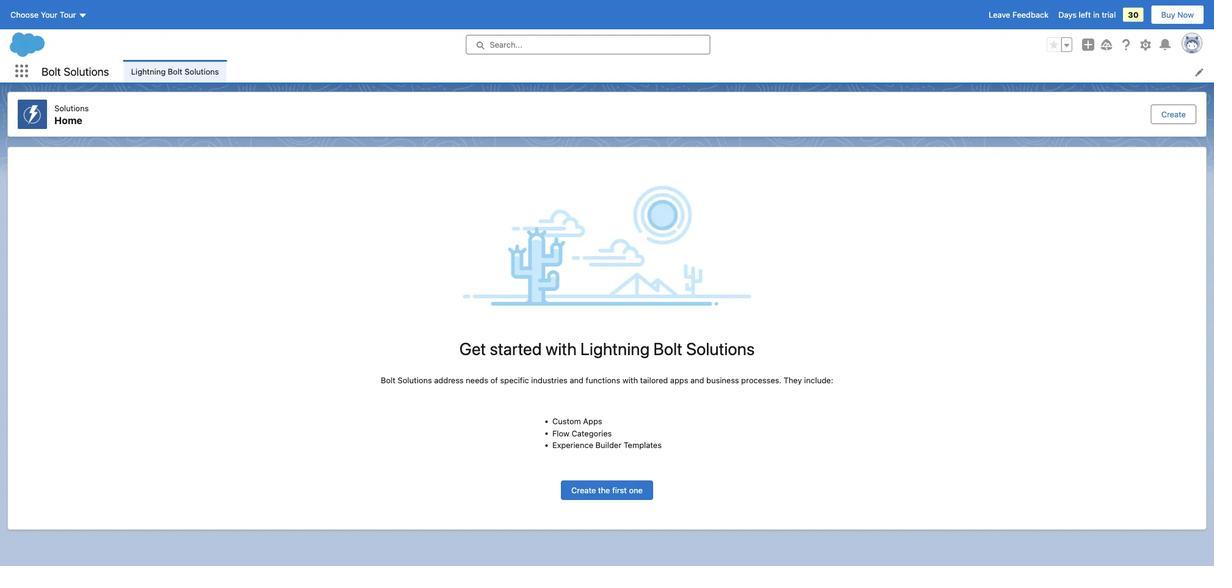 Task type: locate. For each thing, give the bounding box(es) containing it.
solutions inside "link"
[[185, 66, 219, 76]]

1 horizontal spatial with
[[623, 375, 638, 385]]

group
[[1047, 37, 1073, 52]]

builder
[[596, 441, 622, 450]]

functions
[[586, 375, 621, 385]]

create inside button
[[1162, 110, 1187, 119]]

bolt
[[42, 65, 61, 78], [168, 66, 183, 76], [654, 339, 683, 359], [381, 375, 396, 385]]

create inside button
[[572, 486, 596, 495]]

0 vertical spatial create
[[1162, 110, 1187, 119]]

choose your tour button
[[10, 5, 88, 24]]

1 horizontal spatial and
[[691, 375, 705, 385]]

1 vertical spatial create
[[572, 486, 596, 495]]

with
[[546, 339, 577, 359], [623, 375, 638, 385]]

apps
[[671, 375, 689, 385]]

with up industries
[[546, 339, 577, 359]]

1 vertical spatial lightning
[[581, 339, 650, 359]]

0 horizontal spatial with
[[546, 339, 577, 359]]

tour
[[60, 10, 76, 19]]

days
[[1059, 10, 1077, 19]]

bolt solutions
[[42, 65, 109, 78]]

leave
[[989, 10, 1011, 19]]

the
[[599, 486, 611, 495]]

0 horizontal spatial and
[[570, 375, 584, 385]]

choose your tour
[[10, 10, 76, 19]]

create the first one
[[572, 486, 643, 495]]

flow
[[553, 429, 570, 438]]

bolt inside "link"
[[168, 66, 183, 76]]

with left tailored
[[623, 375, 638, 385]]

0 vertical spatial lightning
[[131, 66, 166, 76]]

templates
[[624, 441, 662, 450]]

lightning bolt solutions link
[[124, 60, 226, 83]]

solutions home
[[54, 103, 89, 126]]

get started with lightning bolt solutions
[[460, 339, 755, 359]]

and left functions
[[570, 375, 584, 385]]

and right apps
[[691, 375, 705, 385]]

0 vertical spatial with
[[546, 339, 577, 359]]

trial
[[1103, 10, 1117, 19]]

buy now button
[[1152, 5, 1205, 24]]

0 horizontal spatial lightning
[[131, 66, 166, 76]]

categories
[[572, 429, 612, 438]]

create the first one button
[[561, 481, 654, 500]]

of
[[491, 375, 498, 385]]

0 horizontal spatial create
[[572, 486, 596, 495]]

apps
[[584, 417, 603, 426]]

create
[[1162, 110, 1187, 119], [572, 486, 596, 495]]

custom apps flow categories experience builder templates
[[553, 417, 662, 450]]

1 horizontal spatial create
[[1162, 110, 1187, 119]]

and
[[570, 375, 584, 385], [691, 375, 705, 385]]

lightning
[[131, 66, 166, 76], [581, 339, 650, 359]]

solutions
[[64, 65, 109, 78], [185, 66, 219, 76], [54, 103, 89, 113], [687, 339, 755, 359], [398, 375, 432, 385]]

lightning bolt solutions list
[[124, 60, 1215, 83]]

left
[[1080, 10, 1092, 19]]

address
[[434, 375, 464, 385]]



Task type: vqa. For each thing, say whether or not it's contained in the screenshot.
the New within the New button
no



Task type: describe. For each thing, give the bounding box(es) containing it.
started
[[490, 339, 542, 359]]

2 and from the left
[[691, 375, 705, 385]]

get
[[460, 339, 486, 359]]

now
[[1178, 10, 1195, 19]]

processes.
[[742, 375, 782, 385]]

lightning inside "link"
[[131, 66, 166, 76]]

choose
[[10, 10, 39, 19]]

buy now
[[1162, 10, 1195, 19]]

30
[[1129, 10, 1139, 19]]

1 horizontal spatial lightning
[[581, 339, 650, 359]]

search... button
[[466, 35, 711, 54]]

buy
[[1162, 10, 1176, 19]]

create for create
[[1162, 110, 1187, 119]]

1 and from the left
[[570, 375, 584, 385]]

get started with lightning bolt solutions image
[[460, 184, 755, 309]]

first
[[613, 486, 627, 495]]

they
[[784, 375, 803, 385]]

create button
[[1152, 105, 1197, 124]]

1 vertical spatial with
[[623, 375, 638, 385]]

create for create the first one
[[572, 486, 596, 495]]

experience
[[553, 441, 594, 450]]

leave feedback link
[[989, 10, 1049, 19]]

your
[[41, 10, 57, 19]]

include:
[[805, 375, 834, 385]]

leave feedback
[[989, 10, 1049, 19]]

industries
[[532, 375, 568, 385]]

tailored
[[641, 375, 668, 385]]

home
[[54, 114, 82, 126]]

one
[[629, 486, 643, 495]]

bolt solutions address needs of specific industries and functions with tailored apps and business processes. they include:
[[381, 375, 834, 385]]

needs
[[466, 375, 489, 385]]

search...
[[490, 40, 523, 49]]

specific
[[501, 375, 529, 385]]

lightning bolt image
[[18, 100, 47, 129]]

custom
[[553, 417, 581, 426]]

business
[[707, 375, 740, 385]]

in
[[1094, 10, 1100, 19]]

feedback
[[1013, 10, 1049, 19]]

lightning bolt solutions
[[131, 66, 219, 76]]

days left in trial
[[1059, 10, 1117, 19]]



